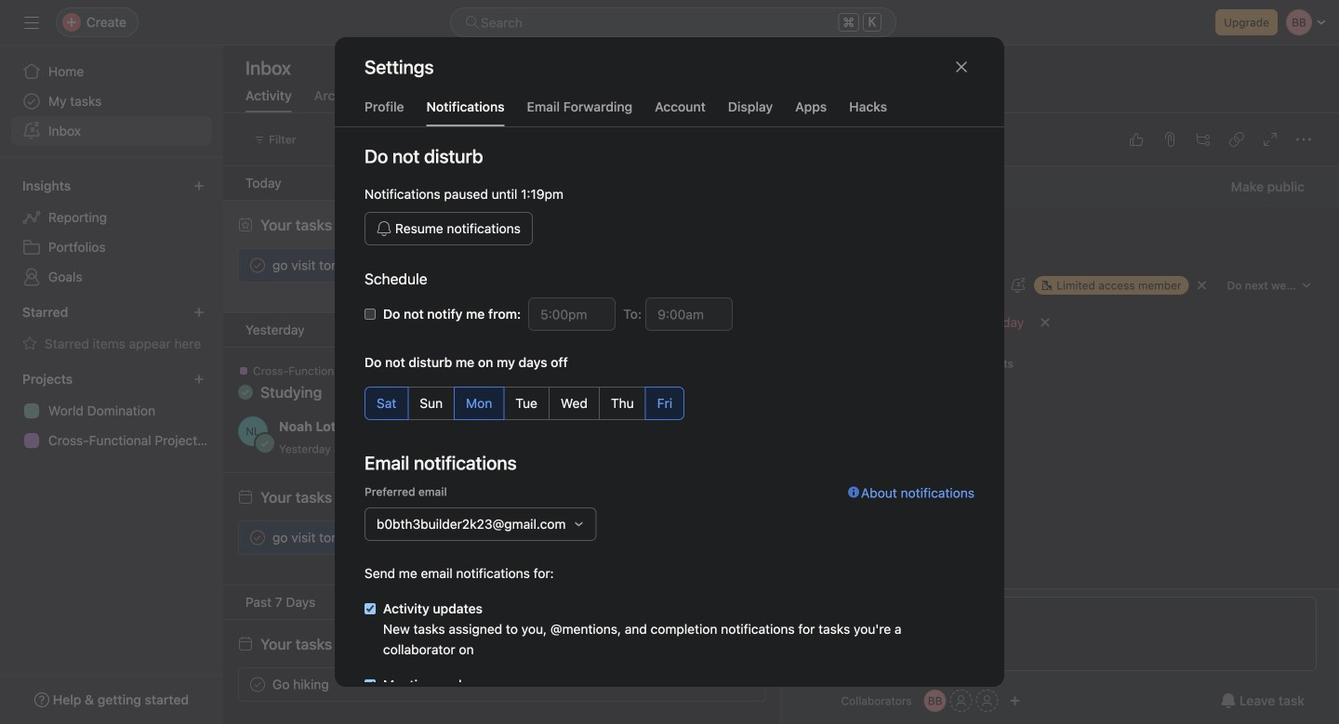 Task type: describe. For each thing, give the bounding box(es) containing it.
mark complete image for your tasks for today, task element mark complete checkbox
[[247, 254, 269, 277]]

starred element
[[0, 296, 223, 363]]

insights element
[[0, 169, 223, 296]]

mark complete checkbox for your tasks for today, task element
[[247, 254, 269, 277]]

your tasks for today, task element
[[260, 216, 398, 234]]

mark complete checkbox for your tasks for mar 20, task element
[[247, 527, 269, 549]]

1 horizontal spatial add or remove collaborators image
[[1010, 696, 1021, 707]]

global element
[[0, 46, 223, 157]]

remove assignee image
[[1197, 280, 1208, 291]]

0 horizontal spatial add or remove collaborators image
[[924, 690, 947, 713]]

your tasks for mar 15, task element
[[260, 636, 406, 654]]

mark complete image for your tasks for mar 20, task element's mark complete checkbox
[[247, 527, 269, 549]]

your tasks for mar 20, task element
[[260, 489, 408, 507]]

0 likes. click to like this task image
[[1129, 132, 1144, 147]]

open user profile image
[[804, 597, 834, 627]]



Task type: vqa. For each thing, say whether or not it's contained in the screenshot.
the Close this dialog icon
yes



Task type: locate. For each thing, give the bounding box(es) containing it.
main content
[[782, 167, 1340, 725]]

1 mark complete checkbox from the top
[[247, 254, 269, 277]]

1 vertical spatial mark complete image
[[247, 527, 269, 549]]

mark complete checkbox down your tasks for mar 15, task element
[[247, 674, 269, 696]]

full screen image
[[1263, 132, 1278, 147]]

2 mark complete image from the top
[[247, 527, 269, 549]]

projects element
[[0, 363, 223, 460]]

clear due date image
[[1040, 317, 1051, 328]]

1 vertical spatial mark complete checkbox
[[247, 527, 269, 549]]

mark complete image down your tasks for today, task element
[[247, 254, 269, 277]]

3 mark complete checkbox from the top
[[247, 674, 269, 696]]

open user profile image
[[238, 417, 268, 447]]

mark complete image down your tasks for mar 20, task element
[[247, 527, 269, 549]]

Mark complete checkbox
[[247, 254, 269, 277], [247, 527, 269, 549], [247, 674, 269, 696]]

2 vertical spatial mark complete checkbox
[[247, 674, 269, 696]]

dialog
[[335, 37, 1005, 725]]

Task Name text field
[[791, 219, 1317, 261]]

1 mark complete image from the top
[[247, 254, 269, 277]]

go visit tomy dialog
[[782, 113, 1340, 725]]

mark complete checkbox down your tasks for today, task element
[[247, 254, 269, 277]]

add or remove collaborators image
[[924, 690, 947, 713], [1010, 696, 1021, 707]]

mark complete image
[[247, 674, 269, 696]]

hide sidebar image
[[24, 15, 39, 30]]

mark complete checkbox down your tasks for mar 20, task element
[[247, 527, 269, 549]]

close this dialog image
[[954, 60, 969, 74]]

None text field
[[529, 298, 616, 331], [646, 298, 733, 331], [529, 298, 616, 331], [646, 298, 733, 331]]

add subtask image
[[1196, 132, 1211, 147]]

2 mark complete checkbox from the top
[[247, 527, 269, 549]]

mark complete image
[[247, 254, 269, 277], [247, 527, 269, 549]]

settings tab list
[[335, 97, 1005, 127]]

0 vertical spatial mark complete image
[[247, 254, 269, 277]]

copy task link image
[[1230, 132, 1245, 147]]

0 vertical spatial mark complete checkbox
[[247, 254, 269, 277]]

None checkbox
[[365, 309, 376, 320], [365, 604, 376, 615], [365, 680, 376, 691], [365, 309, 376, 320], [365, 604, 376, 615], [365, 680, 376, 691]]



